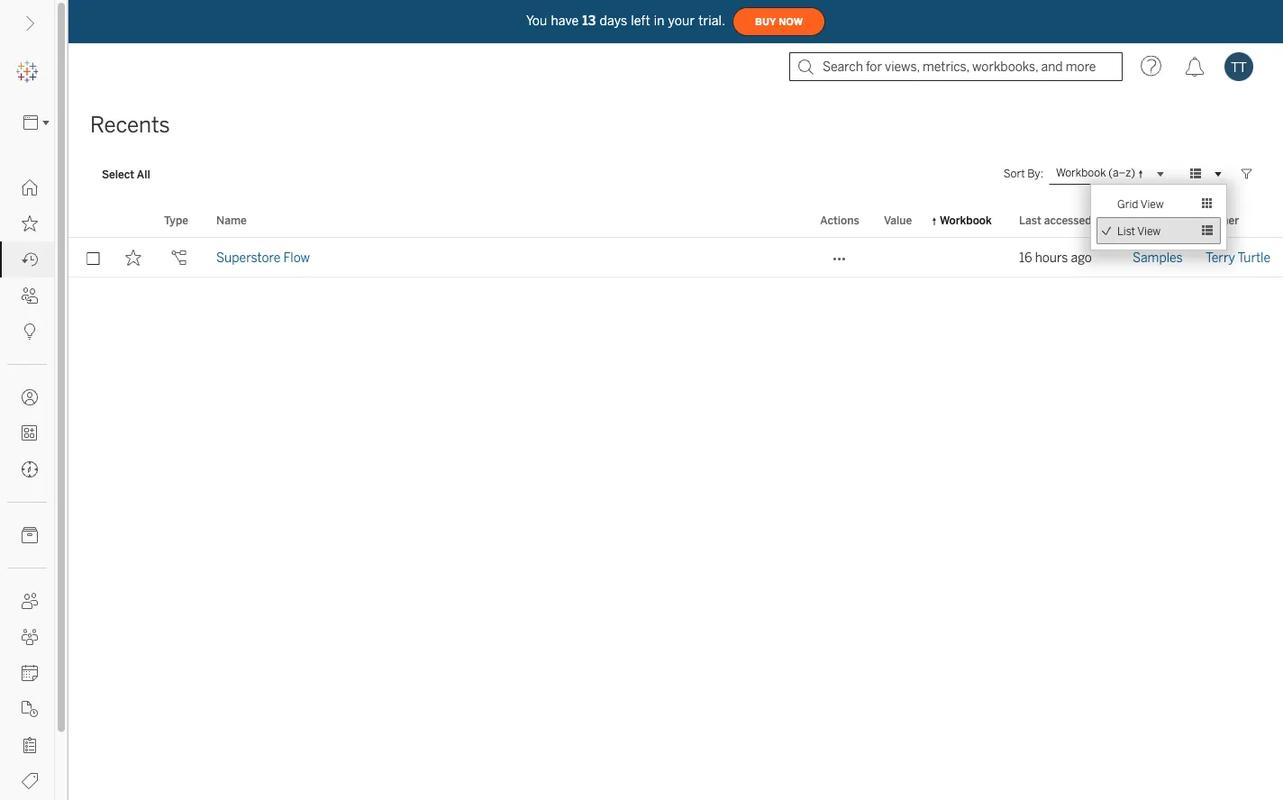 Task type: describe. For each thing, give the bounding box(es) containing it.
in
[[654, 13, 665, 28]]

superstore flow link
[[216, 238, 310, 278]]

your
[[668, 13, 695, 28]]

type
[[164, 214, 188, 227]]

at
[[1095, 214, 1105, 227]]

you
[[526, 13, 547, 28]]

terry turtle
[[1206, 250, 1271, 265]]

have
[[551, 13, 579, 28]]

navigation panel element
[[0, 54, 55, 800]]

by:
[[1028, 167, 1044, 180]]

last
[[1019, 214, 1042, 227]]

all
[[137, 167, 150, 180]]

left
[[631, 13, 650, 28]]

days
[[600, 13, 628, 28]]

workbook (a–z)
[[1056, 166, 1136, 179]]

last accessed at
[[1019, 214, 1105, 227]]

sort by:
[[1004, 167, 1044, 180]]

sort
[[1004, 167, 1025, 180]]

superstore
[[216, 250, 281, 265]]

flow image
[[171, 250, 187, 266]]

value
[[884, 214, 912, 227]]

actions
[[820, 214, 860, 227]]

you have 13 days left in your trial.
[[526, 13, 726, 28]]

now
[[779, 16, 803, 27]]

samples
[[1133, 250, 1183, 265]]

recents
[[90, 112, 170, 138]]

row containing superstore flow
[[68, 238, 1283, 278]]

Search for views, metrics, workbooks, and more text field
[[789, 52, 1123, 81]]

hours
[[1035, 250, 1068, 265]]

list
[[1118, 224, 1136, 237]]

workbook for workbook (a–z)
[[1056, 166, 1106, 179]]

trial.
[[699, 13, 726, 28]]

16 hours ago
[[1019, 250, 1092, 265]]

accessed
[[1044, 214, 1092, 227]]

1 cell from the left
[[873, 238, 929, 278]]



Task type: vqa. For each thing, say whether or not it's contained in the screenshot.
"Turtle" in the Workbook Details dialog
no



Task type: locate. For each thing, give the bounding box(es) containing it.
superstore flow
[[216, 250, 310, 265]]

workbook left (a–z)
[[1056, 166, 1106, 179]]

name
[[216, 214, 247, 227]]

ago
[[1071, 250, 1092, 265]]

samples link
[[1133, 238, 1183, 278]]

cell
[[873, 238, 929, 278], [929, 238, 1009, 278]]

view for list view
[[1138, 224, 1161, 237]]

grid
[[1118, 197, 1139, 210]]

1 vertical spatial view
[[1138, 224, 1161, 237]]

view right list
[[1138, 224, 1161, 237]]

row
[[68, 238, 1283, 278]]

workbook left last
[[940, 214, 992, 227]]

cell down value
[[873, 238, 929, 278]]

16
[[1019, 250, 1032, 265]]

0 vertical spatial view
[[1141, 197, 1164, 210]]

workbook for workbook
[[940, 214, 992, 227]]

workbook
[[1056, 166, 1106, 179], [940, 214, 992, 227]]

2 cell from the left
[[929, 238, 1009, 278]]

buy now
[[755, 16, 803, 27]]

view for grid view
[[1141, 197, 1164, 210]]

1 horizontal spatial workbook
[[1056, 166, 1106, 179]]

view up location
[[1141, 197, 1164, 210]]

grid view
[[1118, 197, 1164, 210]]

main navigation. press the up and down arrow keys to access links. element
[[0, 169, 54, 800]]

0 horizontal spatial workbook
[[940, 214, 992, 227]]

grid
[[68, 204, 1283, 800]]

0 vertical spatial workbook
[[1056, 166, 1106, 179]]

grid containing superstore flow
[[68, 204, 1283, 800]]

select all
[[102, 167, 150, 180]]

terry turtle link
[[1206, 238, 1271, 278]]

owner
[[1206, 214, 1239, 227]]

terry
[[1206, 250, 1235, 265]]

select
[[102, 167, 134, 180]]

location
[[1133, 214, 1177, 227]]

change view mode list box
[[1091, 185, 1227, 250]]

cell left '16'
[[929, 238, 1009, 278]]

turtle
[[1238, 250, 1271, 265]]

list view image
[[1188, 166, 1204, 182]]

13
[[582, 13, 596, 28]]

buy
[[755, 16, 776, 27]]

select all button
[[90, 163, 162, 185]]

flow
[[283, 250, 310, 265]]

buy now button
[[733, 7, 826, 36]]

view
[[1141, 197, 1164, 210], [1138, 224, 1161, 237]]

1 vertical spatial workbook
[[940, 214, 992, 227]]

workbook (a–z) button
[[1049, 163, 1170, 185]]

workbook inside popup button
[[1056, 166, 1106, 179]]

(a–z)
[[1109, 166, 1136, 179]]

list view
[[1118, 224, 1161, 237]]



